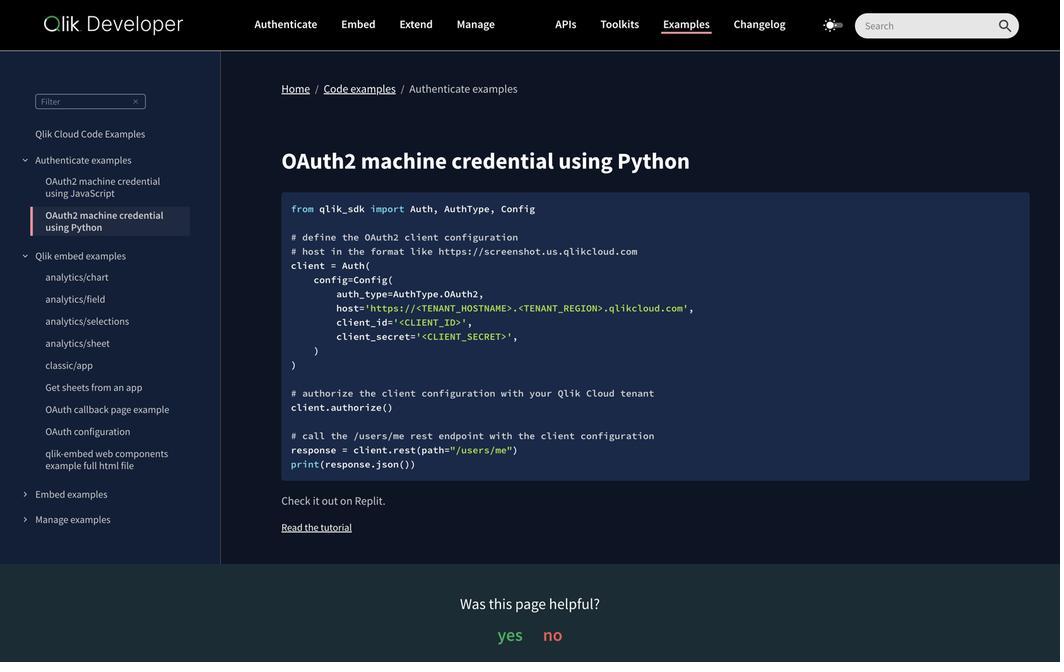 Task type: locate. For each thing, give the bounding box(es) containing it.
embed left extend
[[341, 17, 376, 31]]

using inside oauth2 machine credential using python
[[45, 221, 69, 234]]

host
[[302, 246, 325, 258], [336, 302, 359, 314]]

qlik up authenticate examples
[[35, 128, 52, 140]]

1 horizontal spatial python
[[618, 147, 690, 175]]

0 horizontal spatial examples
[[105, 128, 145, 140]]

=
[[331, 260, 336, 272], [348, 274, 354, 286], [388, 288, 393, 300], [359, 302, 365, 314], [388, 317, 393, 329], [410, 331, 416, 343], [342, 444, 348, 456], [444, 444, 450, 456]]

oauth for oauth configuration
[[45, 426, 72, 438]]

'<client_secret>'
[[416, 331, 513, 343]]

changelog link
[[732, 17, 788, 34]]

toolkits
[[601, 17, 639, 31]]

4 # from the top
[[291, 430, 297, 442]]

1 horizontal spatial /
[[401, 83, 405, 95]]

0 horizontal spatial config
[[354, 274, 388, 286]]

response
[[291, 444, 336, 456], [325, 459, 371, 471]]

0 vertical spatial qlik
[[35, 128, 52, 140]]

machine down javascript
[[80, 209, 117, 222]]

the right "call"
[[331, 430, 348, 442]]

from left an
[[91, 382, 111, 394]]

0 horizontal spatial python
[[71, 221, 102, 234]]

rest up json
[[393, 444, 416, 456]]

0 horizontal spatial code
[[81, 128, 103, 140]]

python
[[618, 147, 690, 175], [71, 221, 102, 234]]

1 vertical spatial oauth2 machine credential using python
[[45, 209, 163, 234]]

examples inside 'articles' element
[[105, 128, 145, 140]]

qlik for qlik cloud code examples
[[35, 128, 52, 140]]

0 vertical spatial oauth2 machine credential using python
[[282, 147, 690, 175]]

analytics/chart
[[45, 271, 109, 284]]

/
[[315, 83, 319, 95], [401, 83, 405, 95]]

configuration up web
[[74, 426, 130, 438]]

oauth2 up qlik_sdk
[[282, 147, 356, 175]]

1 vertical spatial code
[[81, 128, 103, 140]]

with up '"/users/me"'
[[490, 430, 513, 442]]

full
[[83, 460, 97, 472]]

0 horizontal spatial authtype
[[393, 288, 439, 300]]

config
[[501, 203, 535, 215], [354, 274, 388, 286]]

oauth up qlik-
[[45, 426, 72, 438]]

configuration down 'tenant'
[[581, 430, 655, 442]]

cloud inside '# define the oauth2 client configuration # host in the format like https://screenshot.us.qlikcloud.com client = auth ( config = config ( auth_type = authtype . oauth2 , host = 'https://<tenant_hostname>.<tenant_region>.qlikcloud.com' , client_id = '<client_id>' , client_secret = '<client_secret>' , ) ) # authorize the client configuration with your qlik cloud tenant client . authorize ( )'
[[586, 388, 615, 400]]

oauth2 machine credential using python inside docs in authenticate examples element
[[45, 209, 163, 234]]

authenticate for authenticate
[[255, 17, 317, 31]]

page inside the docs in qlik embed examples element
[[111, 404, 131, 416]]

authorize up /users/me
[[331, 402, 382, 414]]

cloud left 'tenant'
[[586, 388, 615, 400]]

examples inside button
[[91, 154, 132, 167]]

embed inside qlik-embed web components example full html file
[[64, 448, 93, 460]]

response up on
[[325, 459, 371, 471]]

1 vertical spatial embed
[[35, 489, 65, 501]]

0 vertical spatial from
[[291, 203, 314, 215]]

qlik logo image
[[44, 11, 184, 36]]

1 vertical spatial rest
[[393, 444, 416, 456]]

html
[[99, 460, 119, 472]]

examples inside "button"
[[86, 250, 126, 263]]

embed for embed examples
[[35, 489, 65, 501]]

/ right the home
[[315, 83, 319, 95]]

using inside oauth2 machine credential using javascript
[[45, 187, 68, 200]]

1 vertical spatial page
[[515, 595, 546, 614]]

0 vertical spatial authorize
[[302, 388, 354, 400]]

manage
[[457, 17, 495, 31], [35, 514, 68, 526]]

manage right extend
[[457, 17, 495, 31]]

oauth2 machine credential using python
[[282, 147, 690, 175], [45, 209, 163, 234]]

1 oauth from the top
[[45, 404, 72, 416]]

0 horizontal spatial embed
[[35, 489, 65, 501]]

0 vertical spatial authtype
[[444, 203, 490, 215]]

cloud up authenticate examples
[[54, 128, 79, 140]]

oauth2 up format on the left top of page
[[365, 231, 399, 243]]

/users/me
[[354, 430, 405, 442]]

0 horizontal spatial page
[[111, 404, 131, 416]]

1 vertical spatial response
[[325, 459, 371, 471]]

1 vertical spatial examples
[[105, 128, 145, 140]]

1 vertical spatial example
[[45, 460, 81, 472]]

1 horizontal spatial authtype
[[444, 203, 490, 215]]

analytics/sheet
[[45, 337, 110, 350]]

check
[[282, 494, 311, 509]]

authenticate inside button
[[35, 154, 89, 167]]

2 vertical spatial using
[[45, 221, 69, 234]]

0 horizontal spatial authenticate
[[35, 154, 89, 167]]

helpful?
[[549, 595, 600, 614]]

manage inside button
[[35, 514, 68, 526]]

path
[[422, 444, 444, 456]]

manage examples
[[35, 514, 111, 526]]

0 horizontal spatial from
[[91, 382, 111, 394]]

embed up manage examples
[[35, 489, 65, 501]]

configuration
[[444, 231, 518, 243], [422, 388, 496, 400], [74, 426, 130, 438], [581, 430, 655, 442]]

2 vertical spatial authenticate
[[35, 154, 89, 167]]

embed down 'oauth configuration'
[[64, 448, 93, 460]]

1 horizontal spatial code
[[324, 82, 348, 96]]

qlik-embed web components example full html file link
[[30, 446, 190, 475]]

authorize
[[302, 388, 354, 400], [331, 402, 382, 414]]

# inside # call the /users/me rest endpoint with the client configuration response = client . rest ( path = "/users/me" ) print ( response . json ( ) )
[[291, 430, 297, 442]]

0 vertical spatial example
[[133, 404, 169, 416]]

apis link
[[554, 17, 579, 34]]

0 vertical spatial examples
[[663, 17, 710, 31]]

0 vertical spatial rest
[[410, 430, 433, 442]]

credential inside oauth2 machine credential using javascript
[[118, 175, 160, 188]]

yes
[[498, 624, 523, 646]]

manage down embed examples
[[35, 514, 68, 526]]

0 vertical spatial page
[[111, 404, 131, 416]]

rest up path
[[410, 430, 433, 442]]

0 horizontal spatial manage
[[35, 514, 68, 526]]

machine
[[361, 147, 447, 175], [79, 175, 116, 188], [80, 209, 117, 222]]

https://screenshot.us.qlikcloud.com
[[439, 246, 638, 258]]

authenticate examples
[[35, 154, 132, 167]]

1 horizontal spatial config
[[501, 203, 535, 215]]

1 vertical spatial config
[[354, 274, 388, 286]]

client up /users/me
[[382, 388, 416, 400]]

0 vertical spatial manage
[[457, 17, 495, 31]]

1 vertical spatial auth
[[342, 260, 365, 272]]

2 vertical spatial qlik
[[558, 388, 581, 400]]

1 vertical spatial with
[[490, 430, 513, 442]]

1 vertical spatial embed
[[64, 448, 93, 460]]

1 horizontal spatial oauth2 machine credential using python
[[282, 147, 690, 175]]

1 horizontal spatial page
[[515, 595, 546, 614]]

0 horizontal spatial oauth2 machine credential using python
[[45, 209, 163, 234]]

qlik-
[[45, 448, 64, 460]]

1 vertical spatial cloud
[[586, 388, 615, 400]]

0 vertical spatial using
[[559, 147, 613, 175]]

1 horizontal spatial host
[[336, 302, 359, 314]]

0 vertical spatial host
[[302, 246, 325, 258]]

1 vertical spatial oauth
[[45, 426, 72, 438]]

0 vertical spatial with
[[501, 388, 524, 400]]

0 horizontal spatial cloud
[[54, 128, 79, 140]]

1 horizontal spatial auth
[[410, 203, 433, 215]]

0 vertical spatial code
[[324, 82, 348, 96]]

oauth down get at the bottom
[[45, 404, 72, 416]]

embed inside button
[[35, 489, 65, 501]]

the right read
[[305, 522, 319, 534]]

sheets
[[62, 382, 89, 394]]

response down "call"
[[291, 444, 336, 456]]

credential
[[452, 147, 554, 175], [118, 175, 160, 188], [119, 209, 163, 222]]

authenticate examples button
[[20, 153, 200, 168]]

auth
[[410, 203, 433, 215], [342, 260, 365, 272]]

cloud
[[54, 128, 79, 140], [586, 388, 615, 400]]

client up like
[[405, 231, 439, 243]]

credential for 'articles' element
[[118, 175, 160, 188]]

qlik right your
[[558, 388, 581, 400]]

#
[[291, 231, 297, 243], [291, 246, 297, 258], [291, 388, 297, 400], [291, 430, 297, 442]]

client up "call"
[[291, 402, 325, 414]]

1 vertical spatial authtype
[[393, 288, 439, 300]]

check it out on replit.
[[282, 494, 386, 509]]

analytics/selections link
[[30, 313, 190, 330]]

on
[[340, 494, 353, 509]]

0 vertical spatial oauth
[[45, 404, 72, 416]]

qlik-embed web components example full html file
[[45, 448, 168, 472]]

0 vertical spatial embed
[[341, 17, 376, 31]]

= down auth_type
[[359, 302, 365, 314]]

2 oauth from the top
[[45, 426, 72, 438]]

code
[[324, 82, 348, 96], [81, 128, 103, 140]]

1 vertical spatial python
[[71, 221, 102, 234]]

1 vertical spatial manage
[[35, 514, 68, 526]]

analytics/field link
[[30, 291, 190, 308]]

tutorial
[[321, 522, 352, 534]]

auth down the in
[[342, 260, 365, 272]]

client down your
[[541, 430, 575, 442]]

# call the /users/me rest endpoint with the client configuration response = client . rest ( path = "/users/me" ) print ( response . json ( ) )
[[291, 430, 655, 471]]

from up define
[[291, 203, 314, 215]]

machine inside oauth2 machine credential using javascript
[[79, 175, 116, 188]]

authenticate link
[[253, 17, 319, 34]]

1 horizontal spatial manage
[[457, 17, 495, 31]]

)
[[314, 345, 319, 357], [291, 359, 297, 371], [388, 402, 393, 414], [513, 444, 518, 456], [405, 459, 410, 471], [410, 459, 416, 471]]

qlik inside "button"
[[35, 250, 52, 263]]

= up client_secret
[[388, 317, 393, 329]]

code inside 'articles' element
[[81, 128, 103, 140]]

oauth2 inside oauth2 machine credential using javascript
[[45, 175, 77, 188]]

extend
[[400, 17, 433, 31]]

this
[[489, 595, 512, 614]]

oauth
[[45, 404, 72, 416], [45, 426, 72, 438]]

machine down authenticate examples button
[[79, 175, 116, 188]]

your
[[530, 388, 552, 400]]

code up authenticate examples
[[81, 128, 103, 140]]

examples
[[351, 82, 396, 96], [473, 82, 518, 96], [91, 154, 132, 167], [86, 250, 126, 263], [67, 489, 107, 501], [70, 514, 111, 526]]

the right the in
[[348, 246, 365, 258]]

oauth2 down authenticate examples
[[45, 175, 77, 188]]

embed for qlik
[[54, 250, 84, 263]]

0 vertical spatial authenticate
[[255, 17, 317, 31]]

0 vertical spatial auth
[[410, 203, 433, 215]]

config up https://screenshot.us.qlikcloud.com
[[501, 203, 535, 215]]

page
[[111, 404, 131, 416], [515, 595, 546, 614]]

1 horizontal spatial embed
[[341, 17, 376, 31]]

0 vertical spatial python
[[618, 147, 690, 175]]

example left full
[[45, 460, 81, 472]]

examples link
[[662, 17, 712, 34]]

,
[[433, 203, 439, 215], [490, 203, 496, 215], [478, 288, 484, 300], [689, 302, 694, 314], [467, 317, 473, 329], [513, 331, 518, 343]]

examples
[[663, 17, 710, 31], [105, 128, 145, 140]]

config up auth_type
[[354, 274, 388, 286]]

from
[[291, 203, 314, 215], [91, 382, 111, 394]]

embed up analytics/chart
[[54, 250, 84, 263]]

with left your
[[501, 388, 524, 400]]

0 horizontal spatial /
[[315, 83, 319, 95]]

2 horizontal spatial authenticate
[[410, 82, 470, 96]]

authorize up "call"
[[302, 388, 354, 400]]

machine for docs in authenticate examples element
[[80, 209, 117, 222]]

1 horizontal spatial authenticate
[[255, 17, 317, 31]]

qlik up analytics/chart
[[35, 250, 52, 263]]

with
[[501, 388, 524, 400], [490, 430, 513, 442]]

2 # from the top
[[291, 246, 297, 258]]

oauth2 down javascript
[[45, 209, 78, 222]]

qlik for qlik embed examples
[[35, 250, 52, 263]]

classic/app link
[[30, 357, 190, 374]]

0 horizontal spatial host
[[302, 246, 325, 258]]

from qlik_sdk import auth , authtype , config
[[291, 203, 535, 215]]

/ right code examples link
[[401, 83, 405, 95]]

1 vertical spatial from
[[91, 382, 111, 394]]

credential inside oauth2 machine credential using python
[[119, 209, 163, 222]]

manage examples button
[[20, 513, 200, 528]]

embed
[[341, 17, 376, 31], [35, 489, 65, 501]]

authtype
[[444, 203, 490, 215], [393, 288, 439, 300]]

example down app
[[133, 404, 169, 416]]

0 horizontal spatial auth
[[342, 260, 365, 272]]

page right this on the bottom left of the page
[[515, 595, 546, 614]]

host down define
[[302, 246, 325, 258]]

code right home link
[[324, 82, 348, 96]]

host up client_id
[[336, 302, 359, 314]]

docs in authenticate examples element
[[20, 153, 200, 239]]

code for examples
[[324, 82, 348, 96]]

page down an
[[111, 404, 131, 416]]

0 vertical spatial cloud
[[54, 128, 79, 140]]

= down the in
[[331, 260, 336, 272]]

embed inside "button"
[[54, 250, 84, 263]]

auth right import
[[410, 203, 433, 215]]

1 vertical spatial using
[[45, 187, 68, 200]]

0 horizontal spatial example
[[45, 460, 81, 472]]

qlik
[[35, 128, 52, 140], [35, 250, 52, 263], [558, 388, 581, 400]]

home
[[282, 82, 310, 96]]

1 vertical spatial qlik
[[35, 250, 52, 263]]

python inside docs in authenticate examples element
[[71, 221, 102, 234]]

machine inside oauth2 machine credential using python link
[[80, 209, 117, 222]]

1 horizontal spatial cloud
[[586, 388, 615, 400]]

0 vertical spatial embed
[[54, 250, 84, 263]]

'https://<tenant_hostname>.<tenant_region>.qlikcloud.com'
[[365, 302, 689, 314]]



Task type: describe. For each thing, give the bounding box(es) containing it.
oauth configuration link
[[30, 424, 190, 441]]

authenticate for authenticate examples
[[35, 154, 89, 167]]

1 # from the top
[[291, 231, 297, 243]]

from inside the docs in qlik embed examples element
[[91, 382, 111, 394]]

call
[[302, 430, 325, 442]]

1 vertical spatial authenticate
[[410, 82, 470, 96]]

configuration up https://screenshot.us.qlikcloud.com
[[444, 231, 518, 243]]

client up config
[[291, 260, 325, 272]]

it
[[313, 494, 320, 509]]

= down endpoint
[[444, 444, 450, 456]]

authtype inside '# define the oauth2 client configuration # host in the format like https://screenshot.us.qlikcloud.com client = auth ( config = config ( auth_type = authtype . oauth2 , host = 'https://<tenant_hostname>.<tenant_region>.qlikcloud.com' , client_id = '<client_id>' , client_secret = '<client_secret>' , ) ) # authorize the client configuration with your qlik cloud tenant client . authorize ( )'
[[393, 288, 439, 300]]

1 horizontal spatial examples
[[663, 17, 710, 31]]

configuration inside # call the /users/me rest endpoint with the client configuration response = client . rest ( path = "/users/me" ) print ( response . json ( ) )
[[581, 430, 655, 442]]

code examples link
[[324, 82, 396, 96]]

configuration inside the docs in qlik embed examples element
[[74, 426, 130, 438]]

0 vertical spatial config
[[501, 203, 535, 215]]

manage for manage
[[457, 17, 495, 31]]

embed for embed
[[341, 17, 376, 31]]

credential for docs in authenticate examples element
[[119, 209, 163, 222]]

auth_type
[[336, 288, 388, 300]]

code for examples
[[81, 128, 103, 140]]

home / code examples / authenticate examples
[[282, 82, 518, 96]]

with inside '# define the oauth2 client configuration # host in the format like https://screenshot.us.qlikcloud.com client = auth ( config = config ( auth_type = authtype . oauth2 , host = 'https://<tenant_hostname>.<tenant_region>.qlikcloud.com' , client_id = '<client_id>' , client_secret = '<client_secret>' , ) ) # authorize the client configuration with your qlik cloud tenant client . authorize ( )'
[[501, 388, 524, 400]]

qlik cloud code examples
[[35, 128, 145, 140]]

endpoint
[[439, 430, 484, 442]]

tenant
[[621, 388, 655, 400]]

. up '<client_id>'
[[439, 288, 444, 300]]

. down /users/me
[[371, 459, 376, 471]]

components
[[115, 448, 168, 460]]

app
[[126, 382, 142, 394]]

'<client_id>'
[[393, 317, 467, 329]]

machine for 'articles' element
[[79, 175, 116, 188]]

1 horizontal spatial from
[[291, 203, 314, 215]]

manage for manage examples
[[35, 514, 68, 526]]

2 / from the left
[[401, 83, 405, 95]]

format
[[371, 246, 405, 258]]

out
[[322, 494, 338, 509]]

page for helpful?
[[515, 595, 546, 614]]

oauth callback page example
[[45, 404, 169, 416]]

example inside qlik-embed web components example full html file
[[45, 460, 81, 472]]

1 / from the left
[[315, 83, 319, 95]]

an
[[113, 382, 124, 394]]

oauth configuration
[[45, 426, 130, 438]]

cloud inside 'articles' element
[[54, 128, 79, 140]]

like
[[410, 246, 433, 258]]

was
[[460, 595, 486, 614]]

embed examples
[[35, 489, 107, 501]]

. up json
[[388, 444, 393, 456]]

oauth callback page example link
[[30, 401, 190, 419]]

home link
[[282, 82, 310, 96]]

page for example
[[111, 404, 131, 416]]

analytics/selections
[[45, 315, 129, 328]]

oauth2 machine credential using python link
[[30, 207, 190, 236]]

oauth2 up '<client_id>'
[[444, 288, 478, 300]]

= up client_id
[[388, 288, 393, 300]]

analytics/chart link
[[30, 269, 190, 286]]

oauth2 machine credential using javascript link
[[30, 173, 190, 202]]

get sheets from an app link
[[30, 379, 190, 396]]

qlik embed examples
[[35, 250, 126, 263]]

docs in qlik embed examples element
[[20, 249, 200, 477]]

# define the oauth2 client configuration # host in the format like https://screenshot.us.qlikcloud.com client = auth ( config = config ( auth_type = authtype . oauth2 , host = 'https://<tenant_hostname>.<tenant_region>.qlikcloud.com' , client_id = '<client_id>' , client_secret = '<client_secret>' , ) ) # authorize the client configuration with your qlik cloud tenant client . authorize ( )
[[291, 231, 694, 414]]

analytics/field
[[45, 293, 105, 306]]

embed link
[[340, 17, 378, 34]]

the up the in
[[342, 231, 359, 243]]

toolkits link
[[599, 17, 641, 34]]

callback
[[74, 404, 109, 416]]

qlik cloud code examples link
[[20, 126, 200, 143]]

config
[[314, 274, 348, 286]]

changelog
[[734, 17, 786, 31]]

define
[[302, 231, 336, 243]]

config inside '# define the oauth2 client configuration # host in the format like https://screenshot.us.qlikcloud.com client = auth ( config = config ( auth_type = authtype . oauth2 , host = 'https://<tenant_hostname>.<tenant_region>.qlikcloud.com' , client_id = '<client_id>' , client_secret = '<client_secret>' , ) ) # authorize the client configuration with your qlik cloud tenant client . authorize ( )'
[[354, 274, 388, 286]]

the down your
[[518, 430, 535, 442]]

file
[[121, 460, 134, 472]]

json
[[376, 459, 399, 471]]

= up on
[[342, 444, 348, 456]]

with inside # call the /users/me rest endpoint with the client configuration response = client . rest ( path = "/users/me" ) print ( response . json ( ) )
[[490, 430, 513, 442]]

manage link
[[455, 17, 497, 34]]

embed examples button
[[20, 487, 200, 502]]

= down '<client_id>'
[[410, 331, 416, 343]]

import
[[371, 203, 405, 215]]

Filter sidebar text field
[[35, 94, 146, 109]]

qlik_sdk
[[319, 203, 365, 215]]

replit.
[[355, 494, 386, 509]]

. up "call"
[[325, 402, 331, 414]]

qlik embed examples button
[[20, 249, 200, 264]]

configuration up endpoint
[[422, 388, 496, 400]]

get sheets from an app
[[45, 382, 142, 394]]

web
[[95, 448, 113, 460]]

client_secret
[[336, 331, 410, 343]]

analytics/sheet link
[[30, 335, 190, 352]]

no
[[543, 624, 563, 646]]

"/users/me"
[[450, 444, 513, 456]]

javascript
[[70, 187, 115, 200]]

using for 'articles' element
[[45, 187, 68, 200]]

client down /users/me
[[354, 444, 388, 456]]

= up auth_type
[[348, 274, 354, 286]]

1 vertical spatial host
[[336, 302, 359, 314]]

using for docs in authenticate examples element
[[45, 221, 69, 234]]

classic/app
[[45, 359, 93, 372]]

0 vertical spatial response
[[291, 444, 336, 456]]

oauth2 machine credential using javascript
[[45, 175, 160, 200]]

qlik inside '# define the oauth2 client configuration # host in the format like https://screenshot.us.qlikcloud.com client = auth ( config = config ( auth_type = authtype . oauth2 , host = 'https://<tenant_hostname>.<tenant_region>.qlikcloud.com' , client_id = '<client_id>' , client_secret = '<client_secret>' , ) ) # authorize the client configuration with your qlik cloud tenant client . authorize ( )'
[[558, 388, 581, 400]]

apis
[[556, 17, 577, 31]]

the up /users/me
[[359, 388, 376, 400]]

client_id
[[336, 317, 388, 329]]

extend link
[[398, 17, 435, 34]]

read
[[282, 522, 303, 534]]

embed for qlik-
[[64, 448, 93, 460]]

in
[[331, 246, 342, 258]]

3 # from the top
[[291, 388, 297, 400]]

auth inside '# define the oauth2 client configuration # host in the format like https://screenshot.us.qlikcloud.com client = auth ( config = config ( auth_type = authtype . oauth2 , host = 'https://<tenant_hostname>.<tenant_region>.qlikcloud.com' , client_id = '<client_id>' , client_secret = '<client_secret>' , ) ) # authorize the client configuration with your qlik cloud tenant client . authorize ( )'
[[342, 260, 365, 272]]

machine up from qlik_sdk import auth , authtype , config
[[361, 147, 447, 175]]

read the tutorial
[[282, 522, 352, 534]]

1 vertical spatial authorize
[[331, 402, 382, 414]]

read the tutorial link
[[282, 522, 352, 534]]

articles element
[[20, 121, 200, 528]]

was this page helpful?
[[460, 595, 600, 614]]

print
[[291, 459, 319, 471]]

oauth for oauth callback page example
[[45, 404, 72, 416]]

Search - Start typing, then use the up and down arrows to select an option from the list text field
[[860, 18, 999, 33]]

1 horizontal spatial example
[[133, 404, 169, 416]]

get
[[45, 382, 60, 394]]



Task type: vqa. For each thing, say whether or not it's contained in the screenshot.
the bottommost with
yes



